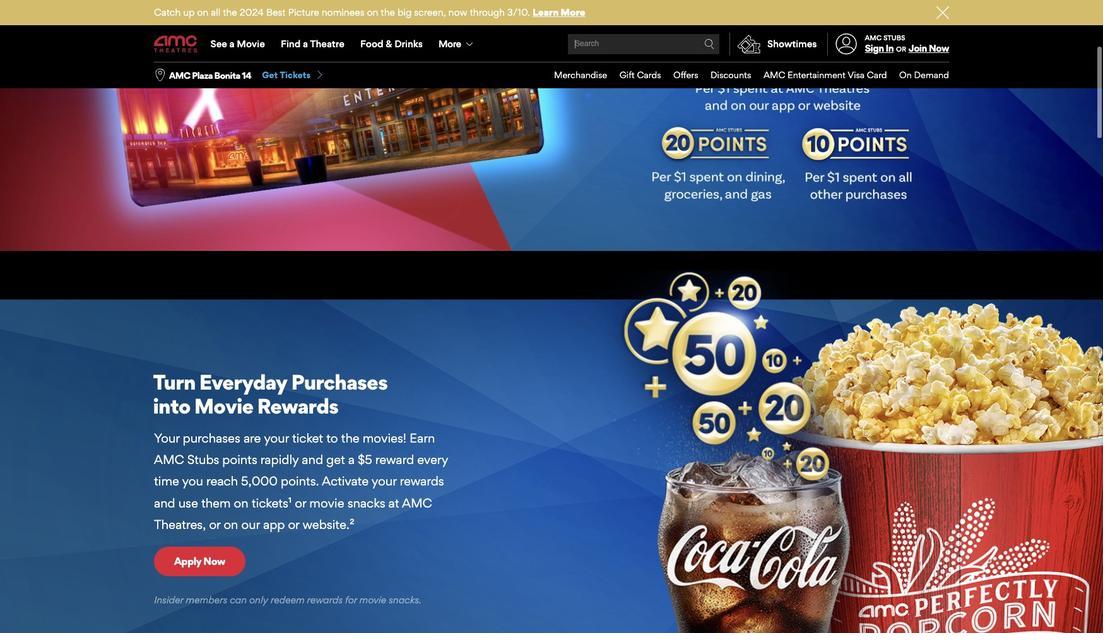 Task type: vqa. For each thing, say whether or not it's contained in the screenshot.
are
yes



Task type: locate. For each thing, give the bounding box(es) containing it.
learn
[[533, 6, 559, 18]]

0 horizontal spatial stubs
[[187, 453, 219, 468]]

more right learn
[[561, 6, 585, 18]]

for
[[345, 594, 357, 606]]

you
[[182, 474, 203, 489]]

or right in
[[896, 45, 906, 54]]

snacks
[[348, 496, 385, 511]]

movie inside turn everyday purchases into movie rewards
[[194, 394, 253, 419]]

rewards
[[400, 474, 444, 489], [307, 594, 343, 606]]

redeem
[[271, 594, 305, 606]]

movie right for
[[359, 594, 386, 606]]

0 horizontal spatial and
[[154, 496, 175, 511]]

amc down showtimes link
[[764, 69, 785, 80]]

earn
[[410, 431, 435, 446]]

a right see
[[229, 38, 235, 50]]

0 vertical spatial more
[[561, 6, 585, 18]]

amc
[[865, 33, 882, 42], [764, 69, 785, 80], [169, 70, 190, 81], [154, 453, 184, 468], [402, 496, 432, 511]]

0 horizontal spatial movie
[[309, 496, 344, 511]]

0 horizontal spatial the
[[223, 6, 237, 18]]

website.²
[[303, 517, 355, 533]]

1 horizontal spatial the
[[341, 431, 360, 446]]

discounts link
[[698, 62, 751, 88]]

1 vertical spatial and
[[154, 496, 175, 511]]

0 vertical spatial your
[[264, 431, 289, 446]]

or right app at the left bottom of page
[[288, 517, 299, 533]]

see a movie
[[211, 38, 265, 50]]

rewards down every
[[400, 474, 444, 489]]

a for theatre
[[303, 38, 308, 50]]

on up our
[[234, 496, 248, 511]]

rewards left for
[[307, 594, 343, 606]]

food & drinks link
[[352, 27, 431, 62]]

your purchases are your ticket to the movies! earn amc stubs points rapidly and get a $5 reward every time you reach 5,000 points. activate your rewards and use them on tickets¹ or movie snacks at amc theatres, or on our app or website.²
[[154, 431, 448, 533]]

activate
[[322, 474, 369, 489]]

nominees
[[322, 6, 365, 18]]

movie up website.²
[[309, 496, 344, 511]]

insider
[[154, 594, 183, 606]]

2024
[[240, 6, 264, 18]]

0 horizontal spatial now
[[203, 555, 225, 568]]

amc for sign
[[865, 33, 882, 42]]

menu
[[154, 27, 949, 62], [542, 62, 949, 88]]

0 vertical spatial stubs
[[884, 33, 905, 42]]

1 horizontal spatial movie
[[359, 594, 386, 606]]

amc up sign
[[865, 33, 882, 42]]

1 horizontal spatial rewards
[[400, 474, 444, 489]]

or down them
[[209, 517, 221, 533]]

now
[[929, 42, 949, 54], [203, 555, 225, 568]]

card
[[867, 69, 887, 80]]

movie down 2024
[[237, 38, 265, 50]]

stubs up in
[[884, 33, 905, 42]]

find
[[281, 38, 301, 50]]

1 vertical spatial stubs
[[187, 453, 219, 468]]

or down points.
[[295, 496, 306, 511]]

on
[[899, 69, 912, 80]]

1 vertical spatial your
[[372, 474, 397, 489]]

showtimes
[[767, 38, 817, 50]]

see a movie link
[[203, 27, 273, 62]]

movie
[[237, 38, 265, 50], [194, 394, 253, 419]]

0 horizontal spatial a
[[229, 38, 235, 50]]

menu down learn
[[154, 27, 949, 62]]

amc plaza bonita 14 button
[[169, 69, 251, 82]]

sign in or join amc stubs element
[[827, 27, 949, 62]]

a left $5
[[348, 453, 355, 468]]

a right find
[[303, 38, 308, 50]]

your up at on the bottom left of the page
[[372, 474, 397, 489]]

get tickets link
[[262, 69, 325, 81]]

reach
[[206, 474, 238, 489]]

tickets
[[280, 69, 311, 80]]

amc left "plaza" at the left of page
[[169, 70, 190, 81]]

menu containing merchandise
[[542, 62, 949, 88]]

plaza
[[192, 70, 213, 81]]

0 vertical spatial rewards
[[400, 474, 444, 489]]

0 horizontal spatial more
[[439, 38, 461, 50]]

dialog
[[0, 0, 1103, 634]]

0 horizontal spatial your
[[264, 431, 289, 446]]

amc inside amc stubs sign in or join now
[[865, 33, 882, 42]]

1 horizontal spatial stubs
[[884, 33, 905, 42]]

1 vertical spatial menu
[[542, 62, 949, 88]]

tickets¹
[[252, 496, 292, 511]]

purchases
[[183, 431, 240, 446]]

now right apply
[[203, 555, 225, 568]]

amc for bonita
[[169, 70, 190, 81]]

the inside "your purchases are your ticket to the movies! earn amc stubs points rapidly and get a $5 reward every time you reach 5,000 points. activate your rewards and use them on tickets¹ or movie snacks at amc theatres, or on our app or website.²"
[[341, 431, 360, 446]]

amc right at on the bottom left of the page
[[402, 496, 432, 511]]

theatre
[[310, 38, 344, 50]]

visa
[[848, 69, 865, 80]]

1 vertical spatial movie
[[194, 394, 253, 419]]

and down time on the bottom left of page
[[154, 496, 175, 511]]

amc inside button
[[169, 70, 190, 81]]

amc logo image
[[154, 36, 198, 53], [154, 36, 198, 53]]

1 horizontal spatial and
[[302, 453, 323, 468]]

2 horizontal spatial a
[[348, 453, 355, 468]]

movies!
[[363, 431, 406, 446]]

0 horizontal spatial rewards
[[307, 594, 343, 606]]

menu down showtimes image
[[542, 62, 949, 88]]

entertainment
[[788, 69, 846, 80]]

0 vertical spatial menu
[[154, 27, 949, 62]]

your up rapidly
[[264, 431, 289, 446]]

the right to on the left of page
[[341, 431, 360, 446]]

catch
[[154, 6, 181, 18]]

rapidly
[[260, 453, 299, 468]]

points.
[[281, 474, 319, 489]]

gift
[[620, 69, 635, 80]]

more down now on the left of page
[[439, 38, 461, 50]]

on
[[197, 6, 208, 18], [367, 6, 378, 18], [234, 496, 248, 511], [224, 517, 238, 533]]

merchandise link
[[542, 62, 607, 88]]

the left big
[[381, 6, 395, 18]]

catch up on all the 2024 best picture nominees on the big screen, now through 3/10. learn more
[[154, 6, 585, 18]]

2 horizontal spatial the
[[381, 6, 395, 18]]

learn more link
[[533, 6, 585, 18]]

stubs
[[884, 33, 905, 42], [187, 453, 219, 468]]

more
[[561, 6, 585, 18], [439, 38, 461, 50]]

gift cards
[[620, 69, 661, 80]]

close this dialog image
[[1081, 609, 1094, 622]]

showtimes image
[[730, 33, 767, 56]]

stubs inside amc stubs sign in or join now
[[884, 33, 905, 42]]

0 vertical spatial movie
[[309, 496, 344, 511]]

1 horizontal spatial a
[[303, 38, 308, 50]]

get tickets
[[262, 69, 311, 80]]

turn everyday purchases into movie rewards
[[153, 370, 388, 419]]

5,000
[[241, 474, 278, 489]]

&
[[386, 38, 392, 50]]

amc for visa
[[764, 69, 785, 80]]

apply
[[174, 555, 201, 568]]

can
[[230, 594, 247, 606]]

join now button
[[909, 42, 949, 54]]

amc plaza bonita 14
[[169, 70, 251, 81]]

stubs down purchases
[[187, 453, 219, 468]]

and down "ticket"
[[302, 453, 323, 468]]

amc down your in the bottom left of the page
[[154, 453, 184, 468]]

0 vertical spatial now
[[929, 42, 949, 54]]

gift cards link
[[607, 62, 661, 88]]

1 horizontal spatial now
[[929, 42, 949, 54]]

1 vertical spatial movie
[[359, 594, 386, 606]]

screen,
[[414, 6, 446, 18]]

now right join
[[929, 42, 949, 54]]

time
[[154, 474, 179, 489]]

the right all
[[223, 6, 237, 18]]

now
[[448, 6, 467, 18]]

1 vertical spatial more
[[439, 38, 461, 50]]

movie up purchases
[[194, 394, 253, 419]]

merchandise
[[554, 69, 607, 80]]

on left our
[[224, 517, 238, 533]]

0 vertical spatial and
[[302, 453, 323, 468]]



Task type: describe. For each thing, give the bounding box(es) containing it.
reward
[[375, 453, 414, 468]]

3/10.
[[507, 6, 530, 18]]

ticket
[[292, 431, 323, 446]]

search the AMC website text field
[[573, 39, 704, 49]]

on left all
[[197, 6, 208, 18]]

see
[[211, 38, 227, 50]]

join
[[909, 42, 927, 54]]

get
[[262, 69, 278, 80]]

snacks.
[[389, 594, 422, 606]]

turn
[[153, 370, 195, 395]]

your
[[154, 431, 180, 446]]

at
[[389, 496, 399, 511]]

them
[[201, 496, 231, 511]]

to
[[326, 431, 338, 446]]

1 horizontal spatial more
[[561, 6, 585, 18]]

only
[[249, 594, 268, 606]]

a inside "your purchases are your ticket to the movies! earn amc stubs points rapidly and get a $5 reward every time you reach 5,000 points. activate your rewards and use them on tickets¹ or movie snacks at amc theatres, or on our app or website.²"
[[348, 453, 355, 468]]

are
[[244, 431, 261, 446]]

every
[[417, 453, 448, 468]]

our
[[241, 517, 260, 533]]

1 vertical spatial rewards
[[307, 594, 343, 606]]

submit search icon image
[[704, 39, 714, 49]]

bonita
[[214, 70, 240, 81]]

into
[[153, 394, 190, 419]]

on right nominees
[[367, 6, 378, 18]]

amc stubs sign in or join now
[[865, 33, 949, 54]]

more inside button
[[439, 38, 461, 50]]

all
[[211, 6, 220, 18]]

cards
[[637, 69, 661, 80]]

demand
[[914, 69, 949, 80]]

big
[[398, 6, 412, 18]]

everyday
[[199, 370, 287, 395]]

in
[[886, 42, 894, 54]]

movie inside "your purchases are your ticket to the movies! earn amc stubs points rapidly and get a $5 reward every time you reach 5,000 points. activate your rewards and use them on tickets¹ or movie snacks at amc theatres, or on our app or website.²"
[[309, 496, 344, 511]]

use
[[178, 496, 198, 511]]

get
[[326, 453, 345, 468]]

on demand
[[899, 69, 949, 80]]

offers
[[673, 69, 698, 80]]

$5
[[358, 453, 372, 468]]

insider members can only redeem rewards for movie snacks.
[[154, 594, 422, 606]]

menu containing more
[[154, 27, 949, 62]]

stubs inside "your purchases are your ticket to the movies! earn amc stubs points rapidly and get a $5 reward every time you reach 5,000 points. activate your rewards and use them on tickets¹ or movie snacks at amc theatres, or on our app or website.²"
[[187, 453, 219, 468]]

a for movie
[[229, 38, 235, 50]]

amc entertainment visa card link
[[751, 62, 887, 88]]

find a theatre link
[[273, 27, 352, 62]]

0 vertical spatial movie
[[237, 38, 265, 50]]

best
[[266, 6, 286, 18]]

food
[[360, 38, 383, 50]]

find a theatre
[[281, 38, 344, 50]]

apply now
[[174, 555, 225, 568]]

theatres,
[[154, 517, 206, 533]]

on demand link
[[887, 62, 949, 88]]

user profile image
[[829, 34, 864, 55]]

through
[[470, 6, 505, 18]]

points
[[222, 453, 257, 468]]

apply now link
[[154, 547, 245, 577]]

14
[[242, 70, 251, 81]]

app
[[263, 517, 285, 533]]

drinks
[[395, 38, 423, 50]]

or inside amc stubs sign in or join now
[[896, 45, 906, 54]]

purchases
[[291, 370, 388, 395]]

amc entertainment visa card
[[764, 69, 887, 80]]

showtimes link
[[730, 33, 817, 56]]

rewards inside "your purchases are your ticket to the movies! earn amc stubs points rapidly and get a $5 reward every time you reach 5,000 points. activate your rewards and use them on tickets¹ or movie snacks at amc theatres, or on our app or website.²"
[[400, 474, 444, 489]]

1 horizontal spatial your
[[372, 474, 397, 489]]

now inside amc stubs sign in or join now
[[929, 42, 949, 54]]

sign
[[865, 42, 884, 54]]

members
[[186, 594, 227, 606]]

discounts
[[711, 69, 751, 80]]

sign in button
[[865, 42, 894, 54]]

offers link
[[661, 62, 698, 88]]

picture
[[288, 6, 319, 18]]

more button
[[431, 27, 484, 62]]

1 vertical spatial now
[[203, 555, 225, 568]]

up
[[183, 6, 195, 18]]



